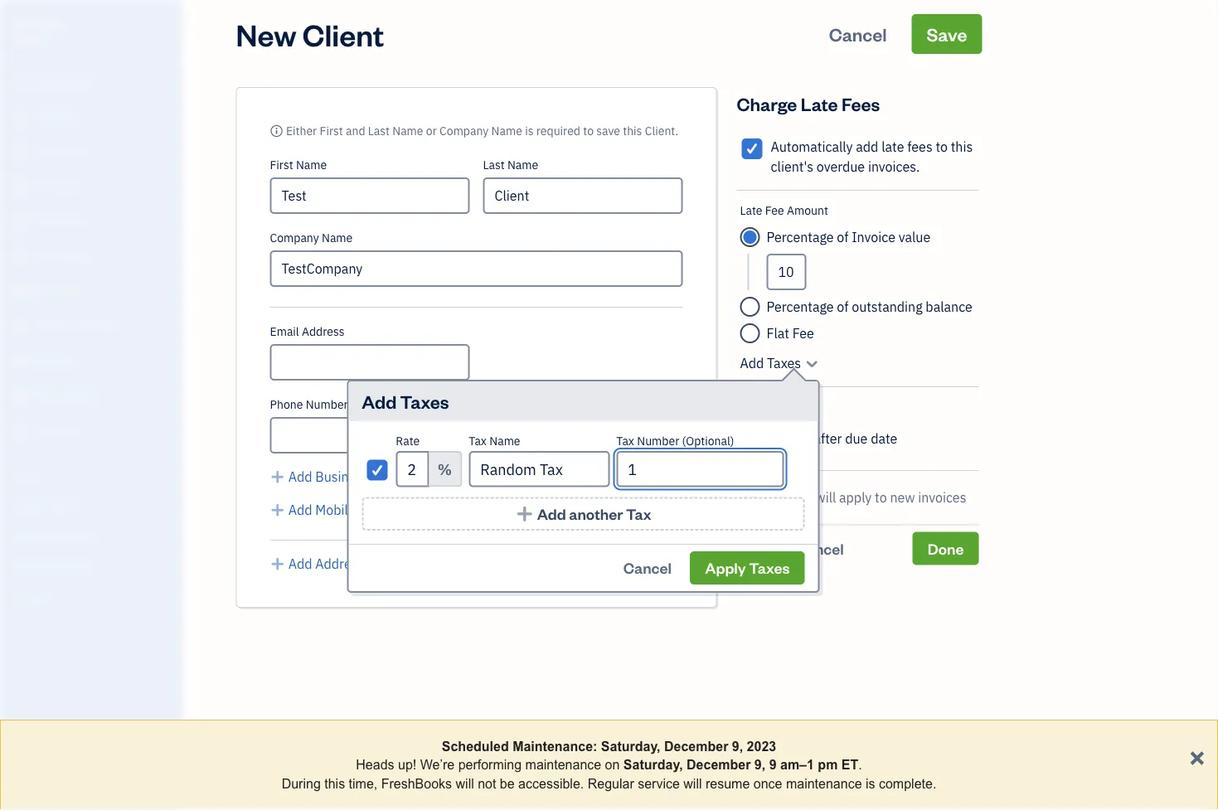 Task type: describe. For each thing, give the bounding box(es) containing it.
2 horizontal spatial will
[[816, 489, 837, 507]]

9
[[770, 758, 777, 773]]

items
[[12, 529, 38, 543]]

scheduled
[[442, 739, 509, 754]]

name for first name
[[296, 157, 327, 173]]

services
[[60, 529, 100, 543]]

Last Name text field
[[483, 178, 683, 214]]

fees
[[908, 138, 933, 156]]

members
[[41, 498, 85, 512]]

new client
[[236, 14, 384, 54]]

1 horizontal spatial last
[[483, 157, 505, 173]]

0 vertical spatial first
[[320, 123, 343, 139]]

client image
[[11, 109, 31, 125]]

name for tax name
[[490, 434, 521, 449]]

after
[[814, 430, 843, 448]]

company name
[[270, 230, 353, 246]]

late inside late fee amount 'option group'
[[740, 203, 763, 218]]

changes will apply to new invoices
[[762, 489, 967, 507]]

add mobile phone button
[[270, 500, 397, 520]]

add taxes inside add taxes dropdown button
[[740, 355, 802, 372]]

add for add mobile phone button
[[288, 502, 312, 519]]

changes
[[762, 489, 813, 507]]

client's
[[771, 158, 814, 175]]

flat fee
[[767, 325, 815, 342]]

add mobile phone
[[288, 502, 397, 519]]

plus image
[[270, 467, 285, 487]]

or
[[426, 123, 437, 139]]

× dialog
[[0, 720, 1219, 811]]

balance
[[926, 298, 973, 316]]

1 horizontal spatial and
[[346, 123, 365, 139]]

1 vertical spatial maintenance
[[786, 776, 862, 791]]

due
[[846, 430, 868, 448]]

number for phone
[[306, 397, 348, 412]]

am–1
[[781, 758, 815, 773]]

add business phone button
[[270, 467, 410, 487]]

team members link
[[4, 491, 178, 520]]

address for email address
[[302, 324, 345, 339]]

be
[[500, 776, 515, 791]]

rate
[[396, 434, 420, 449]]

name up last name
[[492, 123, 523, 139]]

add address
[[288, 555, 364, 573]]

project image
[[11, 283, 31, 300]]

percentage of invoice value
[[767, 229, 931, 246]]

0 horizontal spatial 9,
[[732, 739, 744, 754]]

late
[[882, 138, 905, 156]]

performing
[[459, 758, 522, 773]]

mobile
[[316, 502, 356, 519]]

regular
[[588, 776, 634, 791]]

primary image
[[270, 123, 283, 139]]

0 vertical spatial december
[[665, 739, 729, 754]]

Late fee percentage text field
[[767, 254, 807, 290]]

team members
[[12, 498, 85, 512]]

tax for tax name
[[469, 434, 487, 449]]

First Name text field
[[270, 178, 470, 214]]

charge
[[737, 92, 798, 115]]

et
[[842, 758, 859, 773]]

of for outstanding
[[837, 298, 849, 316]]

invoices
[[919, 489, 967, 507]]

2023
[[747, 739, 777, 754]]

1 vertical spatial december
[[687, 758, 751, 773]]

name for last name
[[508, 157, 539, 173]]

scheduled maintenance: saturday, december 9, 2023 heads up! we're performing maintenance on saturday, december 9, 9 am–1 pm et . during this time, freshbooks will not be accessible. regular service will resume once maintenance is complete.
[[282, 739, 937, 791]]

items and services
[[12, 529, 100, 543]]

add for add business phone button
[[288, 468, 312, 486]]

days
[[783, 430, 811, 448]]

up!
[[398, 758, 417, 773]]

bank connections link
[[4, 553, 178, 582]]

1 horizontal spatial company
[[440, 123, 489, 139]]

Tax name text field
[[469, 451, 610, 487]]

resume
[[706, 776, 750, 791]]

expense image
[[11, 248, 31, 265]]

plus image for add mobile phone
[[270, 500, 285, 520]]

apply taxes
[[705, 558, 790, 578]]

fee for flat
[[793, 325, 815, 342]]

this inside scheduled maintenance: saturday, december 9, 2023 heads up! we're performing maintenance on saturday, december 9, 9 am–1 pm et . during this time, freshbooks will not be accessible. regular service will resume once maintenance is complete.
[[325, 776, 345, 791]]

taxes for apply taxes button
[[749, 558, 790, 578]]

delete tax image
[[788, 460, 805, 479]]

0 horizontal spatial last
[[368, 123, 390, 139]]

tax name
[[469, 434, 521, 449]]

on
[[605, 758, 620, 773]]

either
[[286, 123, 317, 139]]

flat
[[767, 325, 790, 342]]

to inside 'automatically add late fees to this client's overdue invoices.'
[[936, 138, 948, 156]]

time,
[[349, 776, 378, 791]]

once
[[754, 776, 783, 791]]

maintenance:
[[513, 739, 598, 754]]

we're
[[420, 758, 455, 773]]

apply taxes button
[[690, 552, 805, 585]]

either first and last name or company name is required to save this client.
[[286, 123, 679, 139]]

exclamationcircle image
[[744, 488, 755, 508]]

when? element
[[737, 387, 979, 471]]

charge late fees
[[737, 92, 881, 115]]

taxes for add taxes dropdown button on the right
[[768, 355, 802, 372]]

save button
[[912, 14, 983, 54]]

1 horizontal spatial this
[[623, 123, 643, 139]]

connections
[[38, 560, 97, 573]]

money image
[[11, 353, 31, 369]]

owner
[[13, 33, 46, 46]]

save
[[927, 22, 968, 46]]

and inside "link"
[[40, 529, 58, 543]]

number for tax
[[637, 434, 680, 449]]

tax for tax number (optional)
[[617, 434, 635, 449]]

apply
[[705, 558, 746, 578]]

phone number
[[270, 397, 348, 412]]

add up the phone number text box
[[362, 390, 397, 413]]

0 horizontal spatial add taxes
[[362, 390, 449, 413]]

cancel down changes
[[796, 539, 844, 558]]

Phone Number text field
[[270, 417, 470, 454]]

apps link
[[4, 460, 178, 490]]

.
[[859, 758, 863, 773]]

add address button
[[270, 554, 364, 574]]

automatically add late fees to this client's overdue invoices.
[[771, 138, 973, 175]]

settings link
[[4, 583, 178, 612]]

of for invoice
[[837, 229, 849, 246]]

cancel for save
[[829, 22, 887, 46]]



Task type: locate. For each thing, give the bounding box(es) containing it.
of left invoice
[[837, 229, 849, 246]]

will right service
[[684, 776, 702, 791]]

name up tax name text field
[[490, 434, 521, 449]]

2 vertical spatial taxes
[[749, 558, 790, 578]]

percentage down amount
[[767, 229, 834, 246]]

plus image down tax name text field
[[515, 506, 534, 523]]

add taxes down flat
[[740, 355, 802, 372]]

0 horizontal spatial will
[[456, 776, 474, 791]]

add another tax button
[[362, 497, 805, 531]]

december
[[665, 739, 729, 754], [687, 758, 751, 773]]

0 horizontal spatial maintenance
[[526, 758, 602, 773]]

Email Address text field
[[270, 344, 470, 381]]

main element
[[0, 0, 224, 811]]

0 vertical spatial 9,
[[732, 739, 744, 754]]

add for add address button
[[288, 555, 312, 573]]

done
[[928, 539, 965, 558]]

1 horizontal spatial add taxes
[[740, 355, 802, 372]]

2 horizontal spatial this
[[951, 138, 973, 156]]

9, left 2023
[[732, 739, 744, 754]]

0 vertical spatial of
[[837, 229, 849, 246]]

items and services link
[[4, 522, 178, 551]]

0 vertical spatial late
[[801, 92, 838, 115]]

during
[[282, 776, 321, 791]]

Tax number text field
[[617, 451, 785, 487]]

taxes up rate
[[400, 390, 449, 413]]

dashboard image
[[11, 74, 31, 90]]

1 horizontal spatial maintenance
[[786, 776, 862, 791]]

× button
[[1190, 741, 1206, 772]]

first down primary image
[[270, 157, 293, 173]]

0 horizontal spatial this
[[325, 776, 345, 791]]

value
[[899, 229, 931, 246]]

1 vertical spatial of
[[837, 298, 849, 316]]

cancel button down "another"
[[609, 552, 687, 585]]

check image
[[745, 140, 760, 157]]

late fee amount option group
[[737, 191, 979, 387]]

saturday, up "on" at the bottom of page
[[601, 739, 661, 754]]

cancel
[[829, 22, 887, 46], [796, 539, 844, 558], [624, 558, 672, 578]]

apply
[[840, 489, 872, 507]]

service
[[638, 776, 680, 791]]

name down first name text box
[[322, 230, 353, 246]]

1 horizontal spatial is
[[866, 776, 876, 791]]

name
[[393, 123, 424, 139], [492, 123, 523, 139], [296, 157, 327, 173], [508, 157, 539, 173], [322, 230, 353, 246], [490, 434, 521, 449]]

percentage
[[767, 229, 834, 246], [767, 298, 834, 316]]

add
[[856, 138, 879, 156]]

name down required
[[508, 157, 539, 173]]

percentage up flat fee
[[767, 298, 834, 316]]

1 vertical spatial percentage
[[767, 298, 834, 316]]

1 horizontal spatial first
[[320, 123, 343, 139]]

client.
[[645, 123, 679, 139]]

plus image inside add another tax button
[[515, 506, 534, 523]]

settings
[[12, 590, 50, 604]]

1 horizontal spatial late
[[801, 92, 838, 115]]

bank
[[12, 560, 36, 573]]

cancel button for save
[[814, 14, 902, 54]]

this right fees
[[951, 138, 973, 156]]

1 horizontal spatial to
[[875, 489, 887, 507]]

company right "or"
[[440, 123, 489, 139]]

1 percentage from the top
[[767, 229, 834, 246]]

add another tax
[[537, 504, 652, 524]]

last left "or"
[[368, 123, 390, 139]]

number
[[306, 397, 348, 412], [637, 434, 680, 449]]

cancel down the add another tax
[[624, 558, 672, 578]]

company
[[440, 123, 489, 139], [270, 230, 319, 246]]

add inside dropdown button
[[740, 355, 764, 372]]

percentage for percentage of invoice value
[[767, 229, 834, 246]]

1 vertical spatial is
[[866, 776, 876, 791]]

taxes left chevrondown image
[[768, 355, 802, 372]]

bank connections
[[12, 560, 97, 573]]

last down either first and last name or company name is required to save this client.
[[483, 157, 505, 173]]

email
[[270, 324, 299, 339]]

outstanding
[[852, 298, 923, 316]]

first name
[[270, 157, 327, 173]]

company owner
[[13, 15, 65, 46]]

plus image left the add address at bottom
[[270, 554, 285, 574]]

2 vertical spatial phone
[[359, 502, 397, 519]]

1 vertical spatial 9,
[[755, 758, 766, 773]]

address inside add address button
[[316, 555, 364, 573]]

client
[[303, 14, 384, 54]]

2 of from the top
[[837, 298, 849, 316]]

plus image down plus image
[[270, 500, 285, 520]]

name for company name
[[322, 230, 353, 246]]

0 horizontal spatial company
[[270, 230, 319, 246]]

maintenance down the maintenance:
[[526, 758, 602, 773]]

taxes right apply
[[749, 558, 790, 578]]

0 horizontal spatial first
[[270, 157, 293, 173]]

0 vertical spatial percentage
[[767, 229, 834, 246]]

0 horizontal spatial to
[[584, 123, 594, 139]]

overdue
[[817, 158, 865, 175]]

automatically
[[771, 138, 853, 156]]

percentage for percentage of outstanding balance
[[767, 298, 834, 316]]

save
[[597, 123, 621, 139]]

0 horizontal spatial number
[[306, 397, 348, 412]]

0 vertical spatial add taxes
[[740, 355, 802, 372]]

0 vertical spatial saturday,
[[601, 739, 661, 754]]

1 vertical spatial late
[[740, 203, 763, 218]]

first
[[320, 123, 343, 139], [270, 157, 293, 173]]

taxes inside dropdown button
[[768, 355, 802, 372]]

0 vertical spatial is
[[525, 123, 534, 139]]

this
[[623, 123, 643, 139], [951, 138, 973, 156], [325, 776, 345, 791]]

Tax Rate (Percentage) text field
[[396, 451, 429, 487]]

Company Name text field
[[270, 251, 683, 287]]

team
[[12, 498, 39, 512]]

fee left amount
[[766, 203, 785, 218]]

phone
[[270, 397, 303, 412], [372, 468, 410, 486], [359, 502, 397, 519]]

pm
[[818, 758, 838, 773]]

plus image
[[270, 500, 285, 520], [515, 506, 534, 523], [270, 554, 285, 574]]

0 vertical spatial address
[[302, 324, 345, 339]]

1 vertical spatial saturday,
[[624, 758, 683, 773]]

saturday,
[[601, 739, 661, 754], [624, 758, 683, 773]]

name left "or"
[[393, 123, 424, 139]]

amount
[[787, 203, 829, 218]]

0 vertical spatial taxes
[[768, 355, 802, 372]]

1 of from the top
[[837, 229, 849, 246]]

cancel up fees
[[829, 22, 887, 46]]

×
[[1190, 741, 1206, 772]]

cancel button down changes
[[737, 532, 903, 565]]

date
[[871, 430, 898, 448]]

add left "another"
[[537, 504, 566, 524]]

invoice
[[852, 229, 896, 246]]

to
[[584, 123, 594, 139], [936, 138, 948, 156], [875, 489, 887, 507]]

1 horizontal spatial fee
[[793, 325, 815, 342]]

9,
[[732, 739, 744, 754], [755, 758, 766, 773]]

heads
[[356, 758, 395, 773]]

add for add another tax button
[[537, 504, 566, 524]]

to left save in the top of the page
[[584, 123, 594, 139]]

cancel button up fees
[[814, 14, 902, 54]]

saturday, up service
[[624, 758, 683, 773]]

name down the either
[[296, 157, 327, 173]]

cancel button for apply taxes
[[609, 552, 687, 585]]

is
[[525, 123, 534, 139], [866, 776, 876, 791]]

fee for late
[[766, 203, 785, 218]]

report image
[[11, 422, 31, 439]]

tax inside button
[[626, 504, 652, 524]]

will left apply
[[816, 489, 837, 507]]

estimate image
[[11, 144, 31, 160]]

number left (optional)
[[637, 434, 680, 449]]

required
[[537, 123, 581, 139]]

and right items
[[40, 529, 58, 543]]

fees
[[842, 92, 881, 115]]

late left amount
[[740, 203, 763, 218]]

not
[[478, 776, 497, 791]]

1 vertical spatial phone
[[372, 468, 410, 486]]

1 vertical spatial company
[[270, 230, 319, 246]]

to right fees
[[936, 138, 948, 156]]

cancel button
[[814, 14, 902, 54], [737, 532, 903, 565], [609, 552, 687, 585]]

maintenance down the pm
[[786, 776, 862, 791]]

(optional)
[[682, 434, 735, 449]]

check image
[[370, 462, 385, 478]]

0 horizontal spatial late
[[740, 203, 763, 218]]

1 vertical spatial taxes
[[400, 390, 449, 413]]

and right the either
[[346, 123, 365, 139]]

this right save in the top of the page
[[623, 123, 643, 139]]

tax up tax name text field
[[469, 434, 487, 449]]

of left outstanding
[[837, 298, 849, 316]]

address right email
[[302, 324, 345, 339]]

Late Fee Delay (Days) text field
[[740, 421, 780, 457]]

add taxes up rate
[[362, 390, 449, 413]]

phone up plus image
[[270, 397, 303, 412]]

0 vertical spatial number
[[306, 397, 348, 412]]

phone down check icon
[[359, 502, 397, 519]]

company down first name
[[270, 230, 319, 246]]

1 vertical spatial address
[[316, 555, 364, 573]]

0 horizontal spatial and
[[40, 529, 58, 543]]

tax up "another"
[[617, 434, 635, 449]]

number up the phone number text box
[[306, 397, 348, 412]]

will
[[816, 489, 837, 507], [456, 776, 474, 791], [684, 776, 702, 791]]

is left required
[[525, 123, 534, 139]]

0 vertical spatial last
[[368, 123, 390, 139]]

tax right "another"
[[626, 504, 652, 524]]

0 vertical spatial maintenance
[[526, 758, 602, 773]]

freshbooks
[[381, 776, 452, 791]]

plus image for add address
[[270, 554, 285, 574]]

1 vertical spatial and
[[40, 529, 58, 543]]

apps
[[12, 468, 37, 481]]

add right plus image
[[288, 468, 312, 486]]

late left fees
[[801, 92, 838, 115]]

payment image
[[11, 213, 31, 230]]

add business phone
[[288, 468, 410, 486]]

add taxes
[[740, 355, 802, 372], [362, 390, 449, 413]]

maintenance
[[526, 758, 602, 773], [786, 776, 862, 791]]

tax number (optional)
[[617, 434, 735, 449]]

0 vertical spatial fee
[[766, 203, 785, 218]]

invoice image
[[11, 178, 31, 195]]

add left chevrondown image
[[740, 355, 764, 372]]

percentage of outstanding balance
[[767, 298, 973, 316]]

this inside 'automatically add late fees to this client's overdue invoices.'
[[951, 138, 973, 156]]

to left new
[[875, 489, 887, 507]]

phone for add mobile phone
[[359, 502, 397, 519]]

0 horizontal spatial is
[[525, 123, 534, 139]]

first right the either
[[320, 123, 343, 139]]

add down add mobile phone button
[[288, 555, 312, 573]]

days after due date
[[783, 430, 898, 448]]

add taxes button
[[740, 353, 820, 373]]

taxes inside button
[[749, 558, 790, 578]]

last
[[368, 123, 390, 139], [483, 157, 505, 173]]

phone for add business phone
[[372, 468, 410, 486]]

will left not
[[456, 776, 474, 791]]

1 vertical spatial fee
[[793, 325, 815, 342]]

cancel for apply taxes
[[624, 558, 672, 578]]

accessible.
[[519, 776, 584, 791]]

phone down rate
[[372, 468, 410, 486]]

is left complete.
[[866, 776, 876, 791]]

last name
[[483, 157, 539, 173]]

late
[[801, 92, 838, 115], [740, 203, 763, 218]]

this left time,
[[325, 776, 345, 791]]

2 horizontal spatial to
[[936, 138, 948, 156]]

1 vertical spatial add taxes
[[362, 390, 449, 413]]

1 horizontal spatial number
[[637, 434, 680, 449]]

timer image
[[11, 318, 31, 334]]

1 vertical spatial last
[[483, 157, 505, 173]]

done button
[[913, 532, 979, 565]]

0 vertical spatial company
[[440, 123, 489, 139]]

0 horizontal spatial fee
[[766, 203, 785, 218]]

address down add mobile phone
[[316, 555, 364, 573]]

another
[[569, 504, 623, 524]]

1 horizontal spatial will
[[684, 776, 702, 791]]

9, left 9
[[755, 758, 766, 773]]

2 percentage from the top
[[767, 298, 834, 316]]

0 vertical spatial phone
[[270, 397, 303, 412]]

chart image
[[11, 387, 31, 404]]

add left mobile
[[288, 502, 312, 519]]

1 vertical spatial number
[[637, 434, 680, 449]]

0 vertical spatial and
[[346, 123, 365, 139]]

1 horizontal spatial 9,
[[755, 758, 766, 773]]

fee right flat
[[793, 325, 815, 342]]

of
[[837, 229, 849, 246], [837, 298, 849, 316]]

plus image for add another tax
[[515, 506, 534, 523]]

chevrondown image
[[805, 353, 820, 373]]

1 vertical spatial first
[[270, 157, 293, 173]]

new
[[236, 14, 297, 54]]

is inside scheduled maintenance: saturday, december 9, 2023 heads up! we're performing maintenance on saturday, december 9, 9 am–1 pm et . during this time, freshbooks will not be accessible. regular service will resume once maintenance is complete.
[[866, 776, 876, 791]]

company
[[13, 15, 65, 31]]

address for add address
[[316, 555, 364, 573]]



Task type: vqa. For each thing, say whether or not it's contained in the screenshot.
Account
no



